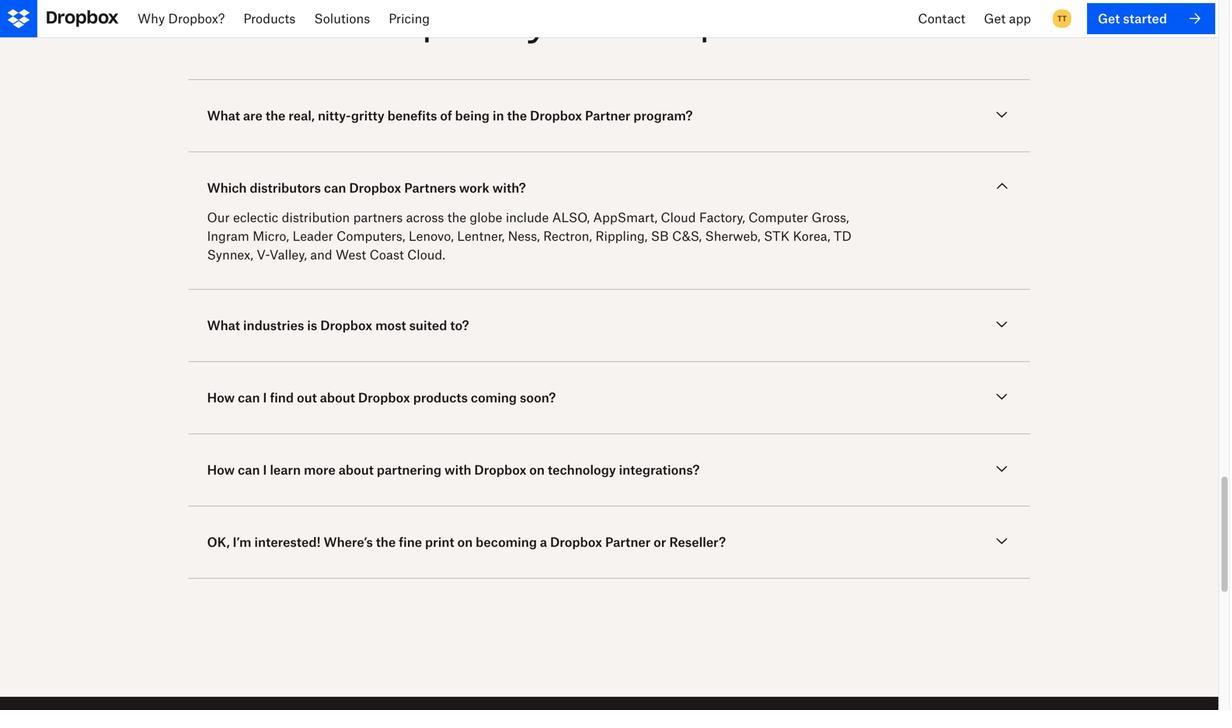 Task type: vqa. For each thing, say whether or not it's contained in the screenshot.
/fg121212.jpg icon
no



Task type: describe. For each thing, give the bounding box(es) containing it.
dropbox right with
[[474, 462, 526, 478]]

0 horizontal spatial on
[[457, 535, 473, 550]]

contact
[[918, 11, 965, 26]]

about for out
[[320, 390, 355, 405]]

the left fine
[[376, 535, 396, 550]]

ok, i'm interested! where's the fine print on becoming a dropbox partner or reseller?
[[207, 535, 726, 550]]

get app button
[[975, 0, 1041, 37]]

a
[[540, 535, 547, 550]]

solutions
[[314, 11, 370, 26]]

ok,
[[207, 535, 230, 550]]

find
[[270, 390, 294, 405]]

interested!
[[254, 535, 321, 550]]

dropbox right a at bottom left
[[550, 535, 602, 550]]

with?
[[493, 180, 526, 195]]

leader
[[293, 228, 333, 244]]

or
[[654, 535, 666, 550]]

questions
[[684, 5, 874, 45]]

korea,
[[793, 228, 830, 244]]

i'm
[[233, 535, 251, 550]]

partners
[[404, 180, 456, 195]]

gross,
[[812, 210, 849, 225]]

program?
[[634, 108, 693, 123]]

how can i learn more about partnering with dropbox on technology integrations?
[[207, 462, 700, 478]]

dropbox right is
[[320, 318, 372, 333]]

distributors
[[250, 180, 321, 195]]

products button
[[234, 0, 305, 37]]

learn
[[270, 462, 301, 478]]

include
[[506, 210, 549, 225]]

ness,
[[508, 228, 540, 244]]

tt
[[1058, 14, 1067, 23]]

asked
[[559, 5, 675, 45]]

fine
[[399, 535, 422, 550]]

what are the real, nitty-gritty benefits of being in the dropbox partner program?
[[207, 108, 693, 123]]

suited
[[409, 318, 447, 333]]

pricing link
[[379, 0, 439, 37]]

being
[[455, 108, 490, 123]]

real,
[[289, 108, 315, 123]]

where's
[[324, 535, 373, 550]]

what for what are the real, nitty-gritty benefits of being in the dropbox partner program?
[[207, 108, 240, 123]]

how for how can i learn more about partnering with dropbox on technology integrations?
[[207, 462, 235, 478]]

appsmart,
[[593, 210, 658, 225]]

distribution
[[282, 210, 350, 225]]

about for more
[[339, 462, 374, 478]]

which distributors can dropbox partners work with?
[[207, 180, 526, 195]]

get app
[[984, 11, 1031, 26]]

get for get started
[[1098, 11, 1120, 26]]

cloud
[[661, 210, 696, 225]]

tt button
[[1050, 6, 1075, 31]]

of
[[440, 108, 452, 123]]

what for what industries is dropbox most suited to?
[[207, 318, 240, 333]]

the right in
[[507, 108, 527, 123]]

cloud.
[[407, 247, 445, 262]]

frequently
[[345, 5, 549, 45]]

can for learn
[[238, 462, 260, 478]]

coming
[[471, 390, 517, 405]]

eclectic
[[233, 210, 278, 225]]

to?
[[450, 318, 469, 333]]

valley,
[[270, 247, 307, 262]]

factory,
[[699, 210, 745, 225]]

benefits
[[388, 108, 437, 123]]

products
[[244, 11, 296, 26]]

lenovo,
[[409, 228, 454, 244]]

is
[[307, 318, 317, 333]]

also,
[[552, 210, 590, 225]]



Task type: locate. For each thing, give the bounding box(es) containing it.
the
[[266, 108, 286, 123], [507, 108, 527, 123], [448, 210, 466, 225], [376, 535, 396, 550]]

1 i from the top
[[263, 390, 267, 405]]

how can i find out about dropbox products coming soon?
[[207, 390, 556, 405]]

1 vertical spatial can
[[238, 390, 260, 405]]

computers,
[[337, 228, 405, 244]]

c&s,
[[672, 228, 702, 244]]

how for how can i find out about dropbox products coming soon?
[[207, 390, 235, 405]]

and
[[310, 247, 332, 262]]

0 vertical spatial about
[[320, 390, 355, 405]]

2 what from the top
[[207, 318, 240, 333]]

partner left program?
[[585, 108, 631, 123]]

can left the 'find'
[[238, 390, 260, 405]]

dropbox right in
[[530, 108, 582, 123]]

work
[[459, 180, 490, 195]]

get started link
[[1087, 3, 1216, 34]]

1 vertical spatial i
[[263, 462, 267, 478]]

sb
[[651, 228, 669, 244]]

ingram
[[207, 228, 249, 244]]

which
[[207, 180, 247, 195]]

out
[[297, 390, 317, 405]]

synnex,
[[207, 247, 253, 262]]

products
[[413, 390, 468, 405]]

2 how from the top
[[207, 462, 235, 478]]

how left learn at the bottom
[[207, 462, 235, 478]]

pricing
[[389, 11, 430, 26]]

about right out
[[320, 390, 355, 405]]

why dropbox? button
[[128, 0, 234, 37]]

what industries is dropbox most suited to?
[[207, 318, 469, 333]]

lentner,
[[457, 228, 505, 244]]

0 horizontal spatial get
[[984, 11, 1006, 26]]

can for find
[[238, 390, 260, 405]]

the left the globe
[[448, 210, 466, 225]]

1 vertical spatial how
[[207, 462, 235, 478]]

1 vertical spatial about
[[339, 462, 374, 478]]

micro,
[[253, 228, 289, 244]]

1 vertical spatial on
[[457, 535, 473, 550]]

west
[[336, 247, 366, 262]]

1 vertical spatial partner
[[605, 535, 651, 550]]

get for get app
[[984, 11, 1006, 26]]

partner left or
[[605, 535, 651, 550]]

solutions button
[[305, 0, 379, 37]]

on right 'print' on the left of page
[[457, 535, 473, 550]]

our eclectic distribution partners across the globe include also, appsmart, cloud factory, computer gross, ingram micro, leader computers, lenovo, lentner, ness, rectron, rippling, sb c&s, sherweb, stk korea, td synnex, v-valley, and west coast cloud.
[[207, 210, 852, 262]]

i
[[263, 390, 267, 405], [263, 462, 267, 478]]

get left started
[[1098, 11, 1120, 26]]

dropbox left products
[[358, 390, 410, 405]]

i left learn at the bottom
[[263, 462, 267, 478]]

most
[[375, 318, 406, 333]]

can up distribution
[[324, 180, 346, 195]]

across
[[406, 210, 444, 225]]

sherweb,
[[705, 228, 761, 244]]

on left technology
[[529, 462, 545, 478]]

reseller?
[[669, 535, 726, 550]]

about right more
[[339, 462, 374, 478]]

started
[[1123, 11, 1167, 26]]

what left are
[[207, 108, 240, 123]]

rectron,
[[543, 228, 592, 244]]

what left industries
[[207, 318, 240, 333]]

the inside our eclectic distribution partners across the globe include also, appsmart, cloud factory, computer gross, ingram micro, leader computers, lenovo, lentner, ness, rectron, rippling, sb c&s, sherweb, stk korea, td synnex, v-valley, and west coast cloud.
[[448, 210, 466, 225]]

our
[[207, 210, 230, 225]]

0 vertical spatial what
[[207, 108, 240, 123]]

partners
[[353, 210, 403, 225]]

v-
[[257, 247, 270, 262]]

can
[[324, 180, 346, 195], [238, 390, 260, 405], [238, 462, 260, 478]]

more
[[304, 462, 336, 478]]

can left learn at the bottom
[[238, 462, 260, 478]]

0 vertical spatial i
[[263, 390, 267, 405]]

1 how from the top
[[207, 390, 235, 405]]

dropbox up partners
[[349, 180, 401, 195]]

becoming
[[476, 535, 537, 550]]

get
[[1098, 11, 1120, 26], [984, 11, 1006, 26]]

technology
[[548, 462, 616, 478]]

industries
[[243, 318, 304, 333]]

contact button
[[909, 0, 975, 37]]

what
[[207, 108, 240, 123], [207, 318, 240, 333]]

how left the 'find'
[[207, 390, 235, 405]]

the right are
[[266, 108, 286, 123]]

get left app
[[984, 11, 1006, 26]]

0 vertical spatial can
[[324, 180, 346, 195]]

stk
[[764, 228, 790, 244]]

coast
[[370, 247, 404, 262]]

i for learn
[[263, 462, 267, 478]]

integrations?
[[619, 462, 700, 478]]

rippling,
[[596, 228, 648, 244]]

computer
[[749, 210, 808, 225]]

0 vertical spatial partner
[[585, 108, 631, 123]]

print
[[425, 535, 454, 550]]

on
[[529, 462, 545, 478], [457, 535, 473, 550]]

i left the 'find'
[[263, 390, 267, 405]]

how
[[207, 390, 235, 405], [207, 462, 235, 478]]

partnering
[[377, 462, 442, 478]]

1 horizontal spatial on
[[529, 462, 545, 478]]

nitty-
[[318, 108, 351, 123]]

get inside get started link
[[1098, 11, 1120, 26]]

frequently asked questions
[[345, 5, 874, 45]]

why dropbox?
[[138, 11, 225, 26]]

dropbox?
[[168, 11, 225, 26]]

1 horizontal spatial get
[[1098, 11, 1120, 26]]

globe
[[470, 210, 502, 225]]

in
[[493, 108, 504, 123]]

gritty
[[351, 108, 385, 123]]

app
[[1009, 11, 1031, 26]]

why
[[138, 11, 165, 26]]

0 vertical spatial on
[[529, 462, 545, 478]]

2 vertical spatial can
[[238, 462, 260, 478]]

with
[[445, 462, 471, 478]]

get inside get app dropdown button
[[984, 11, 1006, 26]]

partner
[[585, 108, 631, 123], [605, 535, 651, 550]]

1 vertical spatial what
[[207, 318, 240, 333]]

1 what from the top
[[207, 108, 240, 123]]

i for find
[[263, 390, 267, 405]]

0 vertical spatial how
[[207, 390, 235, 405]]

get started
[[1098, 11, 1167, 26]]

are
[[243, 108, 263, 123]]

td
[[834, 228, 852, 244]]

about
[[320, 390, 355, 405], [339, 462, 374, 478]]

2 i from the top
[[263, 462, 267, 478]]

soon?
[[520, 390, 556, 405]]



